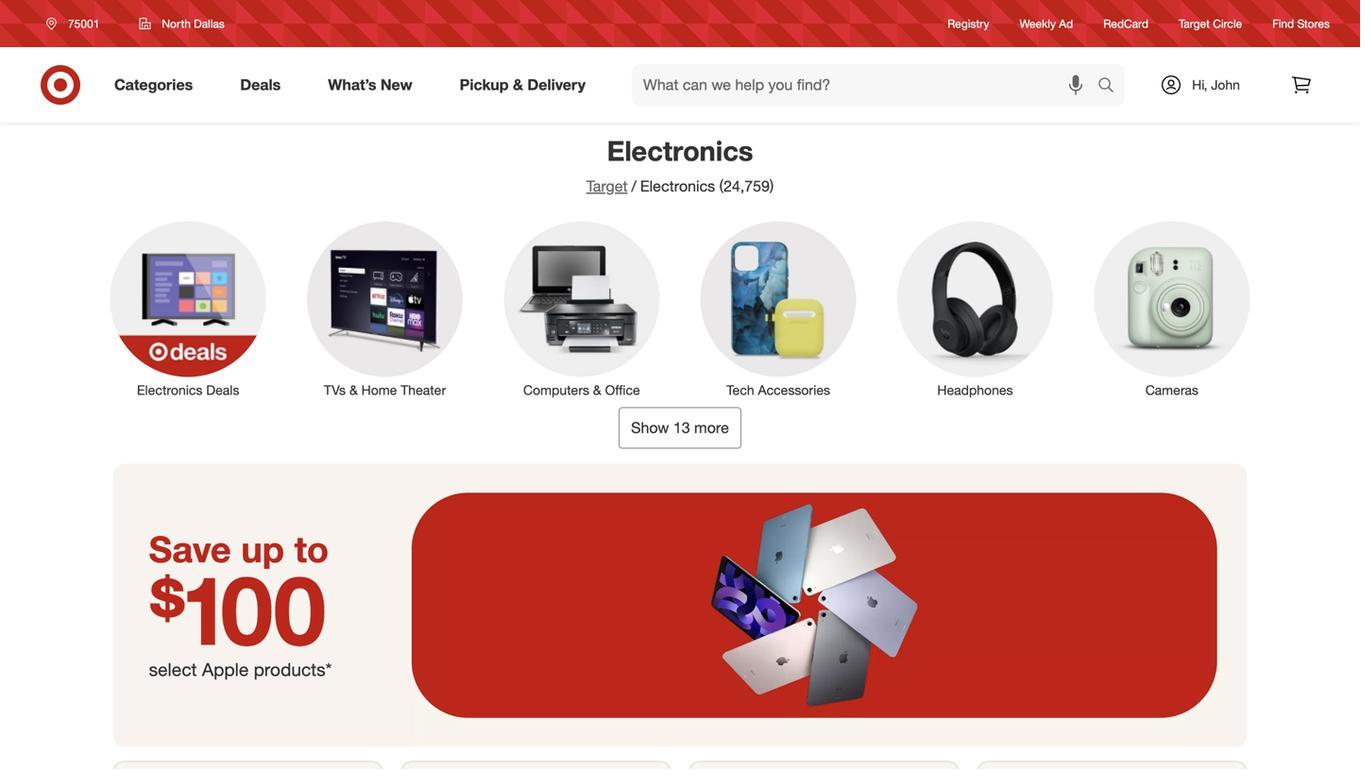 Task type: describe. For each thing, give the bounding box(es) containing it.
pickup & delivery link
[[444, 64, 609, 106]]

dallas
[[194, 17, 225, 31]]

ad
[[1059, 16, 1073, 31]]

computers
[[523, 382, 590, 399]]

1 vertical spatial electronics
[[640, 177, 715, 196]]

tech accessories link
[[688, 218, 869, 400]]

categories link
[[98, 64, 217, 106]]

redcard
[[1104, 16, 1149, 31]]

hi, john
[[1192, 77, 1240, 93]]

cameras link
[[1081, 218, 1263, 400]]

registry
[[948, 16, 990, 31]]

tech accessories
[[727, 382, 830, 399]]

find
[[1273, 16, 1294, 31]]

north dallas
[[162, 17, 225, 31]]

find stores
[[1273, 16, 1330, 31]]

& for computers
[[593, 382, 602, 399]]

registry link
[[948, 16, 990, 32]]

find stores link
[[1273, 16, 1330, 32]]

electronics for electronics deals
[[137, 382, 203, 399]]

What can we help you find? suggestions appear below search field
[[632, 64, 1103, 106]]

save
[[149, 528, 231, 571]]

weekly ad link
[[1020, 16, 1073, 32]]

office
[[605, 382, 640, 399]]

up
[[241, 528, 284, 571]]

headphones link
[[885, 218, 1066, 400]]

electronics deals
[[137, 382, 239, 399]]

tvs & home theater link
[[294, 218, 476, 400]]

& for pickup
[[513, 76, 523, 94]]

cameras
[[1146, 382, 1199, 399]]

john
[[1211, 77, 1240, 93]]

north
[[162, 17, 191, 31]]

accessories
[[758, 382, 830, 399]]

show 13 more button
[[619, 408, 742, 449]]

save up to
[[149, 528, 329, 571]]

target circle link
[[1179, 16, 1242, 32]]

pickup & delivery
[[460, 76, 586, 94]]

75001
[[68, 17, 100, 31]]

delivery
[[528, 76, 586, 94]]

target circle
[[1179, 16, 1242, 31]]



Task type: vqa. For each thing, say whether or not it's contained in the screenshot.
Categories link at the left top
yes



Task type: locate. For each thing, give the bounding box(es) containing it.
hi,
[[1192, 77, 1208, 93]]

search
[[1089, 78, 1135, 96]]

tvs & home theater
[[324, 382, 446, 399]]

0 horizontal spatial deals
[[206, 382, 239, 399]]

products*
[[254, 659, 332, 681]]

select apple products*
[[149, 659, 332, 681]]

circle
[[1213, 16, 1242, 31]]

deals link
[[224, 64, 304, 106]]

electronics
[[607, 134, 753, 168], [640, 177, 715, 196], [137, 382, 203, 399]]

target left circle
[[1179, 16, 1210, 31]]

weekly
[[1020, 16, 1056, 31]]

1 vertical spatial target
[[587, 177, 628, 196]]

0 vertical spatial electronics
[[607, 134, 753, 168]]

tvs
[[324, 382, 346, 399]]

pickup
[[460, 76, 509, 94]]

(24,759)
[[720, 177, 774, 196]]

1 horizontal spatial &
[[513, 76, 523, 94]]

/
[[632, 177, 637, 196]]

north dallas button
[[127, 7, 237, 41]]

new
[[381, 76, 413, 94]]

deals
[[240, 76, 281, 94], [206, 382, 239, 399]]

weekly ad
[[1020, 16, 1073, 31]]

0 horizontal spatial &
[[350, 382, 358, 399]]

1 horizontal spatial target
[[1179, 16, 1210, 31]]

&
[[513, 76, 523, 94], [350, 382, 358, 399], [593, 382, 602, 399]]

target inside "link"
[[1179, 16, 1210, 31]]

& for tvs
[[350, 382, 358, 399]]

search button
[[1089, 64, 1135, 110]]

redcard link
[[1104, 16, 1149, 32]]

computers & office link
[[491, 218, 673, 400]]

0 vertical spatial deals
[[240, 76, 281, 94]]

theater
[[401, 382, 446, 399]]

1 horizontal spatial deals
[[240, 76, 281, 94]]

electronics target / electronics (24,759)
[[587, 134, 774, 196]]

& right tvs
[[350, 382, 358, 399]]

to
[[294, 528, 329, 571]]

& left office
[[593, 382, 602, 399]]

more
[[694, 419, 729, 437]]

headphones
[[938, 382, 1013, 399]]

what's
[[328, 76, 376, 94]]

1 vertical spatial deals
[[206, 382, 239, 399]]

computers & office
[[523, 382, 640, 399]]

target
[[1179, 16, 1210, 31], [587, 177, 628, 196]]

home
[[362, 382, 397, 399]]

select
[[149, 659, 197, 681]]

$100
[[149, 552, 326, 668]]

0 vertical spatial target
[[1179, 16, 1210, 31]]

2 horizontal spatial &
[[593, 382, 602, 399]]

apple
[[202, 659, 249, 681]]

13
[[673, 419, 690, 437]]

show
[[631, 419, 669, 437]]

what's new
[[328, 76, 413, 94]]

target link
[[587, 177, 628, 196]]

tech
[[727, 382, 755, 399]]

target left "/"
[[587, 177, 628, 196]]

target inside electronics target / electronics (24,759)
[[587, 177, 628, 196]]

stores
[[1298, 16, 1330, 31]]

show 13 more
[[631, 419, 729, 437]]

2 vertical spatial electronics
[[137, 382, 203, 399]]

0 horizontal spatial target
[[587, 177, 628, 196]]

electronics deals link
[[97, 218, 279, 400]]

& right pickup
[[513, 76, 523, 94]]

75001 button
[[34, 7, 119, 41]]

categories
[[114, 76, 193, 94]]

what's new link
[[312, 64, 436, 106]]

electronics for electronics target / electronics (24,759)
[[607, 134, 753, 168]]



